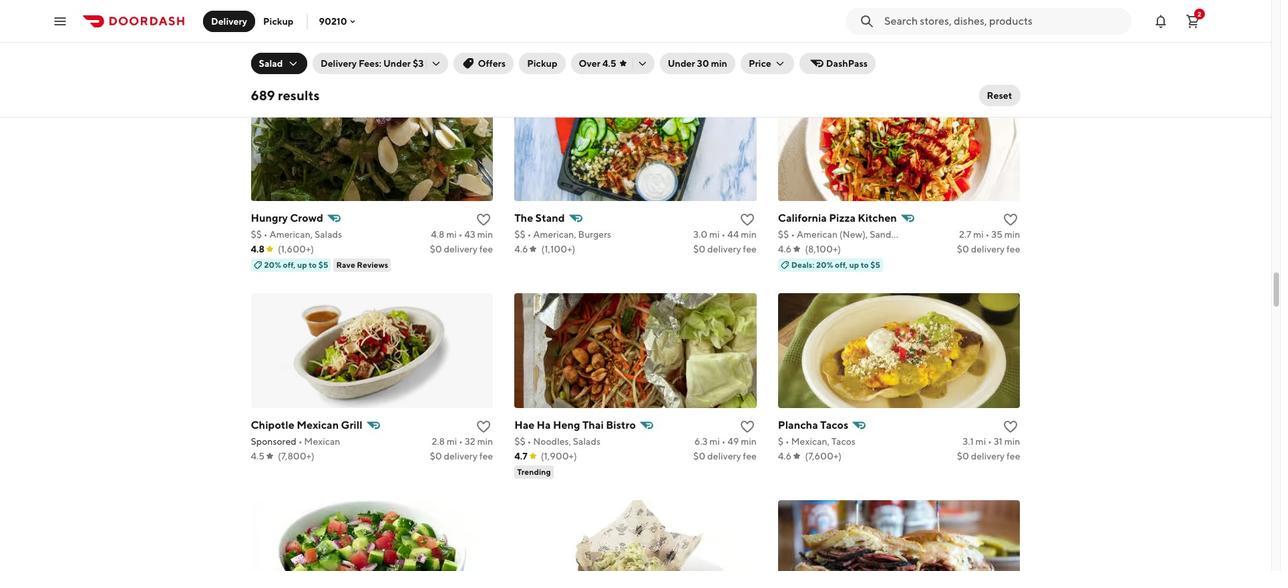 Task type: vqa. For each thing, say whether or not it's contained in the screenshot.
the top trending
yes



Task type: describe. For each thing, give the bounding box(es) containing it.
4.6 for the stand
[[515, 244, 528, 254]]

0 vertical spatial pickup button
[[255, 10, 302, 32]]

results
[[278, 88, 320, 103]]

• down hae
[[527, 436, 531, 447]]

1 vertical spatial pickup
[[527, 58, 558, 69]]

2.8 mi • 32 min
[[432, 436, 493, 447]]

eastern
[[337, 22, 369, 33]]

$$ • noodles, salads
[[515, 436, 601, 447]]

$$ • american, salads
[[251, 229, 342, 240]]

1 vertical spatial 4.8
[[431, 229, 445, 240]]

(new),
[[840, 229, 868, 240]]

joan's
[[778, 4, 809, 17]]

$​0 delivery fee for california pizza kitchen
[[957, 244, 1020, 254]]

fee for chipotle mexican grill
[[479, 451, 493, 461]]

0 vertical spatial tacos
[[820, 419, 849, 431]]

off, down (8,100+)
[[835, 260, 848, 270]]

$5 down $$ • american (new), sandwiches
[[871, 260, 880, 270]]

31
[[994, 436, 1003, 447]]

$ • mexican, tacos
[[778, 436, 856, 447]]

$​0 for joan's on third
[[957, 37, 969, 47]]

grill
[[341, 419, 362, 431]]

• left 31
[[988, 436, 992, 447]]

farsi
[[251, 4, 275, 17]]

3.1
[[963, 436, 974, 447]]

california
[[778, 212, 827, 224]]

$$ for hae ha heng thai bistro
[[515, 436, 526, 447]]

3.0 mi • 44 min
[[693, 229, 757, 240]]

$5 for hungry crowd
[[318, 260, 328, 270]]

27
[[993, 22, 1003, 33]]

rave reviews
[[336, 260, 388, 270]]

4.7 for farsi cafe
[[251, 37, 264, 47]]

up down (new), at the right top
[[849, 260, 859, 270]]

mi for hae ha heng thai bistro
[[710, 436, 720, 447]]

1 under from the left
[[383, 58, 411, 69]]

plancha
[[778, 419, 818, 431]]

deals:
[[792, 260, 815, 270]]

click to add this store to your saved list image for hae ha heng thai bistro
[[739, 419, 755, 435]]

click to add this store to your saved list image for plancha tacos
[[1003, 419, 1019, 435]]

sponsored
[[251, 436, 297, 447]]

4.5 inside button
[[603, 58, 616, 69]]

(7,600+)
[[805, 451, 842, 461]]

$
[[778, 436, 784, 447]]

$​0 delivery fee up 30
[[693, 37, 757, 47]]

44
[[728, 229, 739, 240]]

2 (1,900+) from the top
[[541, 451, 577, 461]]

4.8 mi • 43 min
[[431, 229, 493, 240]]

hae ha heng thai bistro
[[515, 419, 636, 431]]

off, for crowd
[[283, 260, 296, 270]]

delivery up 30
[[707, 37, 741, 47]]

pizza
[[829, 212, 856, 224]]

• down joan's at the right top
[[791, 22, 795, 33]]

open menu image
[[52, 13, 68, 29]]

price button
[[741, 53, 794, 74]]

$$ • breakfast,  salads & sandwiches
[[778, 22, 931, 33]]

up for crowd
[[297, 260, 307, 270]]

reset
[[987, 90, 1012, 101]]

6.3
[[695, 436, 708, 447]]

delivery for hae ha heng thai bistro
[[707, 451, 741, 461]]

3 items, open order cart image
[[1185, 13, 1201, 29]]

under 30 min
[[668, 58, 727, 69]]

$​0 for the stand
[[693, 244, 706, 254]]

over 4.5
[[579, 58, 616, 69]]

(3,300+)
[[805, 37, 843, 47]]

$3
[[413, 58, 424, 69]]

kitchen
[[858, 212, 897, 224]]

fee for california pizza kitchen
[[1007, 244, 1020, 254]]

mi for the stand
[[709, 229, 720, 240]]

delivery fees: under $3
[[321, 58, 424, 69]]

fee for farsi cafe
[[479, 37, 493, 47]]

1 vertical spatial mexican
[[304, 436, 340, 447]]

(1,100+)
[[541, 244, 575, 254]]

burgers
[[578, 229, 611, 240]]

4.6 for plancha tacos
[[778, 451, 792, 461]]

up for cafe
[[297, 53, 307, 63]]

salad button
[[251, 53, 307, 74]]

20% off, up to $7
[[792, 53, 855, 63]]

breakfast,
[[797, 22, 840, 33]]

salad
[[259, 58, 283, 69]]

delivery button
[[203, 10, 255, 32]]

delivery for farsi cafe
[[444, 37, 478, 47]]

to down (new), at the right top
[[861, 260, 869, 270]]

$$ • american (new), sandwiches
[[778, 229, 921, 240]]

chipotle mexican grill
[[251, 419, 362, 431]]

$$ • persian, middle eastern
[[251, 22, 369, 33]]

3.0 for joan's on third
[[959, 22, 973, 33]]

american, for stand
[[533, 229, 576, 240]]

35
[[992, 229, 1003, 240]]

american
[[797, 229, 838, 240]]

over 4.5 button
[[571, 53, 654, 74]]

2.8
[[432, 436, 445, 447]]

delivery for joan's on third
[[971, 37, 1005, 47]]

$$ for joan's on third
[[778, 22, 789, 33]]

the
[[515, 212, 533, 224]]

salads for on
[[843, 22, 871, 33]]

min for california pizza kitchen
[[1005, 229, 1020, 240]]

american, for crowd
[[270, 229, 313, 240]]

3.0 for the stand
[[693, 229, 708, 240]]

• left 32 at the left
[[459, 436, 463, 447]]

min for plancha tacos
[[1005, 436, 1020, 447]]

• right $ in the bottom right of the page
[[786, 436, 789, 447]]

$​0 for chipotle mexican grill
[[430, 451, 442, 461]]

salads for crowd
[[315, 229, 342, 240]]

over
[[579, 58, 601, 69]]

the stand
[[515, 212, 565, 224]]

on
[[812, 4, 824, 17]]

delivery for chipotle mexican grill
[[444, 451, 478, 461]]

$7
[[846, 53, 855, 63]]

689 results
[[251, 88, 320, 103]]

cafe
[[277, 4, 301, 17]]

click to add this store to your saved list image for joan's on third
[[1003, 4, 1019, 20]]

$​0 delivery fee for hungry crowd
[[430, 244, 493, 254]]

$​0 delivery fee for joan's on third
[[957, 37, 1020, 47]]

reset button
[[979, 85, 1020, 106]]

(7,800+)
[[278, 451, 315, 461]]

persian,
[[270, 22, 303, 33]]

$​0 delivery fee for chipotle mexican grill
[[430, 451, 493, 461]]

dashpass button
[[800, 53, 876, 74]]

mi for plancha tacos
[[976, 436, 986, 447]]

1 vertical spatial trending
[[517, 467, 551, 477]]

• left 49
[[722, 436, 726, 447]]

20% down (8,100+)
[[816, 260, 833, 270]]

• left 35
[[986, 229, 990, 240]]

mexican,
[[791, 436, 830, 447]]

noodles,
[[533, 436, 571, 447]]

min for chipotle mexican grill
[[477, 436, 493, 447]]

20% for joan's
[[792, 53, 809, 63]]

$0 delivery fee
[[528, 53, 584, 63]]

$​0 delivery fee for the stand
[[693, 244, 757, 254]]

rave
[[336, 260, 355, 270]]

(1,800+)
[[277, 37, 313, 47]]

delivery for plancha tacos
[[971, 451, 1005, 461]]

$0
[[528, 53, 538, 63]]

up for on
[[825, 53, 834, 63]]

delivery for hungry crowd
[[444, 244, 478, 254]]

off, for on
[[810, 53, 823, 63]]

$$ for california pizza kitchen
[[778, 229, 789, 240]]

90210 button
[[319, 16, 358, 26]]

• down 'california'
[[791, 229, 795, 240]]

plancha tacos
[[778, 419, 849, 431]]

3.0 mi • 27 min
[[959, 22, 1020, 33]]

heng
[[553, 419, 580, 431]]

min for hae ha heng thai bistro
[[741, 436, 757, 447]]

delivery for the stand
[[707, 244, 741, 254]]

ha
[[537, 419, 551, 431]]

2.7
[[959, 229, 972, 240]]



Task type: locate. For each thing, give the bounding box(es) containing it.
off,
[[283, 53, 296, 63], [810, 53, 823, 63], [283, 260, 296, 270], [835, 260, 848, 270]]

under left $3
[[383, 58, 411, 69]]

20% off, up to $5 for cafe
[[264, 53, 328, 63]]

$​0 delivery fee down 3.1 mi • 31 min
[[957, 451, 1020, 461]]

2 american, from the left
[[533, 229, 576, 240]]

pickup up (1,800+)
[[263, 16, 294, 26]]

fee right $0 on the top left
[[572, 53, 584, 63]]

up
[[297, 53, 307, 63], [825, 53, 834, 63], [297, 260, 307, 270], [849, 260, 859, 270]]

1 horizontal spatial under
[[668, 58, 695, 69]]

4.5 down 'sponsored'
[[251, 451, 265, 461]]

trending down noodles,
[[517, 467, 551, 477]]

salads for ha
[[573, 436, 601, 447]]

fee down 2.7 mi • 35 min
[[1007, 244, 1020, 254]]

trending down eastern
[[336, 53, 370, 63]]

2 button
[[1180, 8, 1207, 34]]

min for the stand
[[741, 229, 757, 240]]

2 vertical spatial salads
[[573, 436, 601, 447]]

sandwiches
[[881, 22, 931, 33], [870, 229, 921, 240]]

delivery down 4.8 mi • 43 min at the top
[[444, 244, 478, 254]]

fee for joan's on third
[[1007, 37, 1020, 47]]

mi for chipotle mexican grill
[[447, 436, 457, 447]]

43
[[464, 229, 475, 240]]

fee for hungry crowd
[[479, 244, 493, 254]]

to for joan's on third
[[836, 53, 844, 63]]

third
[[826, 4, 853, 17]]

$$ for the stand
[[515, 229, 526, 240]]

tacos
[[820, 419, 849, 431], [832, 436, 856, 447]]

click to add this store to your saved list image for hungry crowd
[[476, 212, 492, 228]]

1 horizontal spatial 4.8
[[431, 229, 445, 240]]

$​0 delivery fee for plancha tacos
[[957, 451, 1020, 461]]

4.6 for california pizza kitchen
[[778, 244, 792, 254]]

1 vertical spatial tacos
[[832, 436, 856, 447]]

2 horizontal spatial 4.8
[[778, 37, 792, 47]]

4.7
[[251, 37, 264, 47], [515, 37, 528, 47], [515, 451, 528, 461]]

$​0 delivery fee
[[430, 37, 493, 47], [693, 37, 757, 47], [957, 37, 1020, 47], [430, 244, 493, 254], [693, 244, 757, 254], [957, 244, 1020, 254], [430, 451, 493, 461], [693, 451, 757, 461], [957, 451, 1020, 461]]

fee for hae ha heng thai bistro
[[743, 451, 757, 461]]

under inside under 30 min button
[[668, 58, 695, 69]]

mexican down chipotle mexican grill
[[304, 436, 340, 447]]

crowd
[[290, 212, 323, 224]]

• down hungry
[[264, 229, 268, 240]]

30
[[697, 58, 709, 69]]

rated
[[879, 53, 902, 63]]

pickup button up (1,800+)
[[255, 10, 302, 32]]

under
[[383, 58, 411, 69], [668, 58, 695, 69]]

0 vertical spatial pickup
[[263, 16, 294, 26]]

mi right 3.1
[[976, 436, 986, 447]]

$5
[[318, 53, 328, 63], [318, 260, 328, 270], [871, 260, 880, 270]]

off, for cafe
[[283, 53, 296, 63]]

delivery
[[211, 16, 247, 26], [321, 58, 357, 69]]

$​0 delivery fee down 3.0 mi • 44 min
[[693, 244, 757, 254]]

$$
[[251, 22, 262, 33], [778, 22, 789, 33], [251, 229, 262, 240], [515, 229, 526, 240], [778, 229, 789, 240], [515, 436, 526, 447]]

0 horizontal spatial 4.8
[[251, 244, 265, 254]]

delivery down 2.8 mi • 32 min on the bottom left of the page
[[444, 451, 478, 461]]

american, up (1,100+)
[[533, 229, 576, 240]]

0 vertical spatial salads
[[843, 22, 871, 33]]

1 vertical spatial salads
[[315, 229, 342, 240]]

click to add this store to your saved list image for the stand
[[739, 212, 755, 228]]

mi right 6.3
[[710, 436, 720, 447]]

1 horizontal spatial trending
[[517, 467, 551, 477]]

fee up offers button
[[479, 37, 493, 47]]

to for farsi cafe
[[309, 53, 317, 63]]

min for hungry crowd
[[477, 229, 493, 240]]

middle
[[305, 22, 335, 33]]

2 under from the left
[[668, 58, 695, 69]]

to for hungry crowd
[[309, 260, 317, 270]]

Store search: begin typing to search for stores available on DoorDash text field
[[885, 14, 1124, 28]]

to left the $7
[[836, 53, 844, 63]]

mi right 2.7
[[973, 229, 984, 240]]

1 american, from the left
[[270, 229, 313, 240]]

fee down 6.3 mi • 49 min
[[743, 451, 757, 461]]

0 horizontal spatial salads
[[315, 229, 342, 240]]

delivery inside button
[[211, 16, 247, 26]]

0 vertical spatial 20% off, up to $5
[[264, 53, 328, 63]]

off, down (1,600+)
[[283, 260, 296, 270]]

4.8 down hungry
[[251, 244, 265, 254]]

to
[[309, 53, 317, 63], [836, 53, 844, 63], [309, 260, 317, 270], [861, 260, 869, 270]]

0 horizontal spatial under
[[383, 58, 411, 69]]

0 horizontal spatial 3.0
[[693, 229, 708, 240]]

delivery right $0 on the top left
[[540, 53, 570, 63]]

pickup button
[[255, 10, 302, 32], [519, 53, 566, 74]]

0 horizontal spatial delivery
[[211, 16, 247, 26]]

salads
[[843, 22, 871, 33], [315, 229, 342, 240], [573, 436, 601, 447]]

stand
[[536, 212, 565, 224]]

$5 left rave
[[318, 260, 328, 270]]

1 vertical spatial 4.5
[[251, 451, 265, 461]]

click to add this store to your saved list image up 2.8 mi • 32 min on the bottom left of the page
[[476, 419, 492, 435]]

american, up (1,600+)
[[270, 229, 313, 240]]

mi right the 2.8
[[447, 436, 457, 447]]

min right 35
[[1005, 229, 1020, 240]]

4.7 for hae ha heng thai bistro
[[515, 451, 528, 461]]

min right 49
[[741, 436, 757, 447]]

joan's on third
[[778, 4, 853, 17]]

$​0 for california pizza kitchen
[[957, 244, 969, 254]]

$$ down 'farsi'
[[251, 22, 262, 33]]

3.0
[[959, 22, 973, 33], [693, 229, 708, 240]]

20% off, up to $5 down (1,600+)
[[264, 260, 328, 270]]

fee down 4.8 mi • 43 min at the top
[[479, 244, 493, 254]]

20% down (1,800+)
[[264, 53, 281, 63]]

fee down 2.8 mi • 32 min on the bottom left of the page
[[479, 451, 493, 461]]

• left the 43
[[459, 229, 463, 240]]

4.8 left the 43
[[431, 229, 445, 240]]

delivery down 6.3 mi • 49 min
[[707, 451, 741, 461]]

delivery left 'farsi'
[[211, 16, 247, 26]]

sandwiches right & in the top of the page
[[881, 22, 931, 33]]

1 horizontal spatial american,
[[533, 229, 576, 240]]

hungry
[[251, 212, 288, 224]]

tacos up the (7,600+)
[[832, 436, 856, 447]]

min
[[1005, 22, 1020, 33], [711, 58, 727, 69], [477, 229, 493, 240], [741, 229, 757, 240], [1005, 229, 1020, 240], [477, 436, 493, 447], [741, 436, 757, 447], [1005, 436, 1020, 447]]

california pizza kitchen
[[778, 212, 897, 224]]

salads left & in the top of the page
[[843, 22, 871, 33]]

min right the 43
[[477, 229, 493, 240]]

3.0 left 27
[[959, 22, 973, 33]]

20% off, up to $5
[[264, 53, 328, 63], [264, 260, 328, 270]]

1 vertical spatial sandwiches
[[870, 229, 921, 240]]

0 horizontal spatial 4.5
[[251, 451, 265, 461]]

click to add this store to your saved list image
[[1003, 4, 1019, 20], [739, 212, 755, 228], [1003, 212, 1019, 228], [1003, 419, 1019, 435]]

4.6 up deals:
[[778, 244, 792, 254]]

chipotle
[[251, 419, 295, 431]]

0 horizontal spatial american,
[[270, 229, 313, 240]]

0 vertical spatial (1,900+)
[[541, 37, 577, 47]]

$$ for hungry crowd
[[251, 229, 262, 240]]

1 horizontal spatial pickup button
[[519, 53, 566, 74]]

$​0 for plancha tacos
[[957, 451, 969, 461]]

0 horizontal spatial pickup button
[[255, 10, 302, 32]]

off, down (1,800+)
[[283, 53, 296, 63]]

notification bell image
[[1153, 13, 1169, 29]]

20% down (3,300+)
[[792, 53, 809, 63]]

min for joan's on third
[[1005, 22, 1020, 33]]

mi left 44
[[709, 229, 720, 240]]

mi for hungry crowd
[[446, 229, 457, 240]]

min right 32 at the left
[[477, 436, 493, 447]]

mi left the 43
[[446, 229, 457, 240]]

fee down 3.0 mi • 44 min
[[743, 244, 757, 254]]

$$ down hae
[[515, 436, 526, 447]]

click to add this store to your saved list image up 3.0 mi • 44 min
[[739, 212, 755, 228]]

thai
[[582, 419, 604, 431]]

$​0 delivery fee for hae ha heng thai bistro
[[693, 451, 757, 461]]

$​0 delivery fee up offers button
[[430, 37, 493, 47]]

2
[[1198, 10, 1202, 18]]

delivery up offers button
[[444, 37, 478, 47]]

•
[[264, 22, 268, 33], [791, 22, 795, 33], [987, 22, 991, 33], [264, 229, 268, 240], [459, 229, 463, 240], [527, 229, 531, 240], [722, 229, 726, 240], [791, 229, 795, 240], [986, 229, 990, 240], [298, 436, 302, 447], [459, 436, 463, 447], [527, 436, 531, 447], [722, 436, 726, 447], [786, 436, 789, 447], [988, 436, 992, 447]]

&
[[873, 22, 879, 33]]

20% for hungry
[[264, 260, 281, 270]]

1 vertical spatial pickup button
[[519, 53, 566, 74]]

1 horizontal spatial delivery
[[321, 58, 357, 69]]

20% for farsi
[[264, 53, 281, 63]]

$$ down hungry
[[251, 229, 262, 240]]

click to add this store to your saved list image for california pizza kitchen
[[1003, 212, 1019, 228]]

4.8 for hungry crowd
[[251, 244, 265, 254]]

fee
[[479, 37, 493, 47], [743, 37, 757, 47], [1007, 37, 1020, 47], [572, 53, 584, 63], [479, 244, 493, 254], [743, 244, 757, 254], [1007, 244, 1020, 254], [479, 451, 493, 461], [743, 451, 757, 461], [1007, 451, 1020, 461]]

fee down 3.1 mi • 31 min
[[1007, 451, 1020, 461]]

$​0 delivery fee for farsi cafe
[[430, 37, 493, 47]]

offers button
[[454, 53, 514, 74]]

fees:
[[359, 58, 382, 69]]

0 vertical spatial delivery
[[211, 16, 247, 26]]

delivery left fees:
[[321, 58, 357, 69]]

deals: 20% off, up to $5
[[792, 260, 880, 270]]

fee down the store search: begin typing to search for stores available on doordash text box
[[1007, 37, 1020, 47]]

• left 44
[[722, 229, 726, 240]]

1 horizontal spatial 4.5
[[603, 58, 616, 69]]

$​0 delivery fee down 6.3 mi • 49 min
[[693, 451, 757, 461]]

0 vertical spatial mexican
[[297, 419, 339, 431]]

• up (7,800+)
[[298, 436, 302, 447]]

delivery for delivery
[[211, 16, 247, 26]]

0 vertical spatial 4.5
[[603, 58, 616, 69]]

• down the on the top of page
[[527, 229, 531, 240]]

under 30 min button
[[660, 53, 735, 74]]

2 20% off, up to $5 from the top
[[264, 260, 328, 270]]

$​0 for hae ha heng thai bistro
[[693, 451, 706, 461]]

min right 31
[[1005, 436, 1020, 447]]

1 vertical spatial (1,900+)
[[541, 451, 577, 461]]

20% down (1,600+)
[[264, 260, 281, 270]]

1 horizontal spatial pickup
[[527, 58, 558, 69]]

0 horizontal spatial pickup
[[263, 16, 294, 26]]

$5 for farsi cafe
[[318, 53, 328, 63]]

3.1 mi • 31 min
[[963, 436, 1020, 447]]

1 horizontal spatial 3.0
[[959, 22, 973, 33]]

(1,900+)
[[541, 37, 577, 47], [541, 451, 577, 461]]

fee for the stand
[[743, 244, 757, 254]]

1 vertical spatial 20% off, up to $5
[[264, 260, 328, 270]]

click to add this store to your saved list image
[[476, 212, 492, 228], [476, 419, 492, 435], [739, 419, 755, 435]]

click to add this store to your saved list image up 4.8 mi • 43 min at the top
[[476, 212, 492, 228]]

2 horizontal spatial salads
[[843, 22, 871, 33]]

0 vertical spatial sandwiches
[[881, 22, 931, 33]]

hae
[[515, 419, 535, 431]]

689
[[251, 88, 275, 103]]

click to add this store to your saved list image up 3.0 mi • 27 min
[[1003, 4, 1019, 20]]

$​0 for farsi cafe
[[430, 37, 442, 47]]

click to add this store to your saved list image for chipotle mexican grill
[[476, 419, 492, 435]]

• left 27
[[987, 22, 991, 33]]

salads down 'thai'
[[573, 436, 601, 447]]

mexican up sponsored • mexican
[[297, 419, 339, 431]]

20% off, up to $5 for crowd
[[264, 260, 328, 270]]

• down 'farsi'
[[264, 22, 268, 33]]

click to add this store to your saved list image up 6.3 mi • 49 min
[[739, 419, 755, 435]]

top
[[863, 53, 877, 63]]

$​0 delivery fee down 2.8 mi • 32 min on the bottom left of the page
[[430, 451, 493, 461]]

delivery for california pizza kitchen
[[971, 244, 1005, 254]]

off, down (3,300+)
[[810, 53, 823, 63]]

20% off, up to $5 down (1,800+)
[[264, 53, 328, 63]]

salads down crowd
[[315, 229, 342, 240]]

up down (1,600+)
[[297, 260, 307, 270]]

delivery down 2.7 mi • 35 min
[[971, 244, 1005, 254]]

price
[[749, 58, 771, 69]]

20%
[[264, 53, 281, 63], [792, 53, 809, 63], [264, 260, 281, 270], [816, 260, 833, 270]]

1 vertical spatial delivery
[[321, 58, 357, 69]]

pickup button left over
[[519, 53, 566, 74]]

1 vertical spatial 3.0
[[693, 229, 708, 240]]

under left 30
[[668, 58, 695, 69]]

4.8 for joan's on third
[[778, 37, 792, 47]]

0 horizontal spatial trending
[[336, 53, 370, 63]]

4.6 down the on the top of page
[[515, 244, 528, 254]]

4.6 down $ in the bottom right of the page
[[778, 451, 792, 461]]

mexican
[[297, 419, 339, 431], [304, 436, 340, 447]]

$$ down 'california'
[[778, 229, 789, 240]]

(1,900+) down $$ • noodles, salads
[[541, 451, 577, 461]]

0 vertical spatial trending
[[336, 53, 370, 63]]

$​0 for hungry crowd
[[430, 244, 442, 254]]

mi
[[975, 22, 985, 33], [446, 229, 457, 240], [709, 229, 720, 240], [973, 229, 984, 240], [447, 436, 457, 447], [710, 436, 720, 447], [976, 436, 986, 447]]

(8,100+)
[[805, 244, 841, 254]]

1 20% off, up to $5 from the top
[[264, 53, 328, 63]]

bistro
[[606, 419, 636, 431]]

to down (1,600+)
[[309, 260, 317, 270]]

mi for joan's on third
[[975, 22, 985, 33]]

hungry crowd
[[251, 212, 323, 224]]

farsi cafe
[[251, 4, 301, 17]]

2 vertical spatial 4.8
[[251, 244, 265, 254]]

american,
[[270, 229, 313, 240], [533, 229, 576, 240]]

fee for plancha tacos
[[1007, 451, 1020, 461]]

delivery for delivery fees: under $3
[[321, 58, 357, 69]]

1 horizontal spatial salads
[[573, 436, 601, 447]]

1 (1,900+) from the top
[[541, 37, 577, 47]]

tacos up $ • mexican, tacos
[[820, 419, 849, 431]]

4.6
[[515, 244, 528, 254], [778, 244, 792, 254], [778, 451, 792, 461]]

min right 44
[[741, 229, 757, 240]]

$$ • american, burgers
[[515, 229, 611, 240]]

$$ down the on the top of page
[[515, 229, 526, 240]]

trending
[[336, 53, 370, 63], [517, 467, 551, 477]]

fee up price
[[743, 37, 757, 47]]

offers
[[478, 58, 506, 69]]

$​0
[[430, 37, 442, 47], [693, 37, 706, 47], [957, 37, 969, 47], [430, 244, 442, 254], [693, 244, 706, 254], [957, 244, 969, 254], [430, 451, 442, 461], [693, 451, 706, 461], [957, 451, 969, 461]]

delivery down 3.0 mi • 27 min
[[971, 37, 1005, 47]]

(1,600+)
[[278, 244, 314, 254]]

0 vertical spatial 3.0
[[959, 22, 973, 33]]

0 vertical spatial 4.8
[[778, 37, 792, 47]]

sandwiches down kitchen
[[870, 229, 921, 240]]

mi for california pizza kitchen
[[973, 229, 984, 240]]

reviews
[[357, 260, 388, 270]]

90210
[[319, 16, 347, 26]]

min inside under 30 min button
[[711, 58, 727, 69]]



